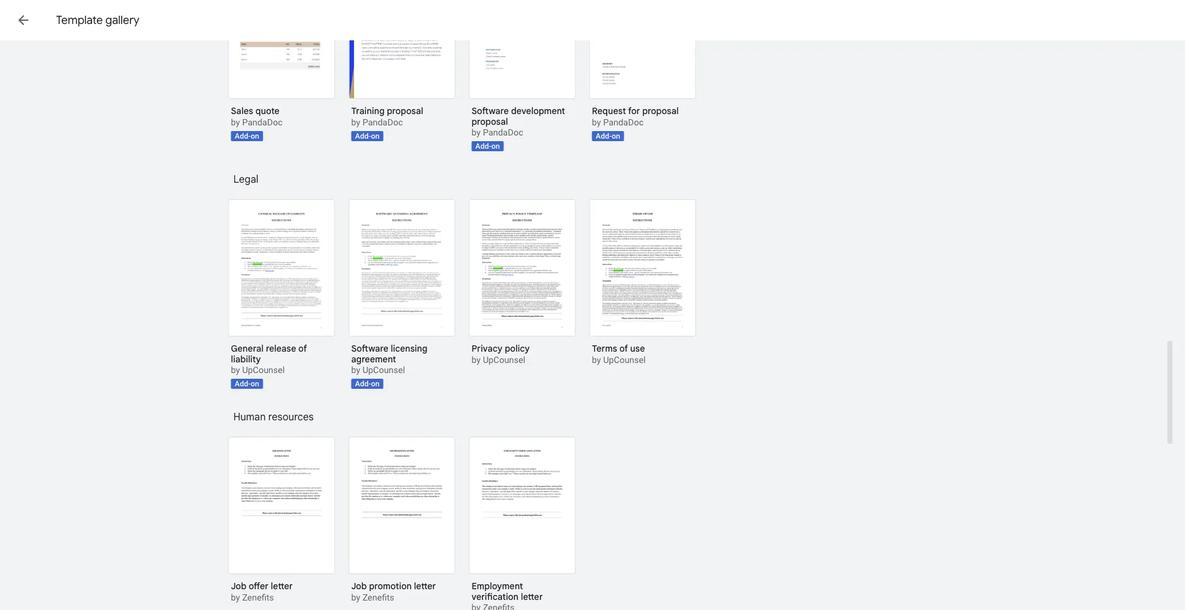 Task type: vqa. For each thing, say whether or not it's contained in the screenshot.
1st the Job from the left
yes



Task type: locate. For each thing, give the bounding box(es) containing it.
software inside software licensing agreement by upcounsel add-on
[[351, 343, 389, 354]]

letter for job offer letter
[[271, 580, 293, 591]]

upcounsel
[[483, 355, 526, 365], [603, 355, 646, 365], [242, 365, 285, 375], [363, 365, 405, 375]]

upcounsel link
[[483, 355, 526, 365], [603, 355, 646, 365], [242, 365, 285, 375], [363, 365, 405, 375]]

pandadoc link
[[242, 117, 283, 128], [363, 117, 403, 128], [603, 117, 644, 128], [483, 127, 523, 138]]

pandadoc down the quote
[[242, 117, 283, 128]]

by inside sales quote by pandadoc add-on
[[231, 117, 240, 128]]

1 zenefits from the left
[[242, 592, 274, 603]]

letter
[[271, 580, 293, 591], [414, 580, 436, 591], [521, 591, 543, 602]]

upcounsel link for general release of liability
[[242, 365, 285, 375]]

by inside job promotion letter by zenefits
[[351, 592, 360, 603]]

1 job from the left
[[231, 580, 246, 591]]

job inside job offer letter by zenefits
[[231, 580, 246, 591]]

upcounsel link down the policy
[[483, 355, 526, 365]]

licensing
[[391, 343, 428, 354]]

request for proposal option
[[590, 0, 696, 141]]

2 of from the left
[[620, 343, 628, 354]]

1 of from the left
[[298, 343, 307, 354]]

of
[[298, 343, 307, 354], [620, 343, 628, 354]]

0 horizontal spatial zenefits
[[242, 592, 274, 603]]

software development proposal option
[[469, 0, 576, 151]]

2 zenefits from the left
[[363, 592, 394, 603]]

add- inside general release of liability by upcounsel add-on
[[235, 379, 251, 388]]

1 horizontal spatial zenefits link
[[363, 592, 394, 603]]

on inside general release of liability by upcounsel add-on
[[251, 379, 259, 388]]

sales
[[231, 105, 253, 116]]

list box containing sales quote
[[228, 0, 953, 166]]

sales quote by pandadoc add-on
[[231, 105, 283, 141]]

pandadoc link down for
[[603, 117, 644, 128]]

job
[[231, 580, 246, 591], [351, 580, 367, 591]]

upcounsel link for software licensing agreement
[[363, 365, 405, 375]]

letter right offer
[[271, 580, 293, 591]]

zenefits link
[[242, 592, 274, 603], [363, 592, 394, 603]]

upcounsel link inside software licensing agreement option
[[363, 365, 405, 375]]

pandadoc down training
[[363, 117, 403, 128]]

software left licensing
[[351, 343, 389, 354]]

proposal inside software development proposal by pandadoc add-on
[[472, 116, 508, 127]]

0 horizontal spatial job
[[231, 580, 246, 591]]

terms
[[592, 343, 617, 354]]

verification
[[472, 591, 519, 602]]

by
[[231, 117, 240, 128], [351, 117, 360, 128], [592, 117, 601, 128], [472, 127, 481, 138], [472, 355, 481, 365], [592, 355, 601, 365], [231, 365, 240, 375], [351, 365, 360, 375], [231, 592, 240, 603], [351, 592, 360, 603]]

software licensing agreement option
[[349, 199, 455, 389]]

job inside job promotion letter by zenefits
[[351, 580, 367, 591]]

pandadoc inside software development proposal by pandadoc add-on
[[483, 127, 523, 138]]

proposal for request for proposal
[[642, 105, 679, 116]]

on inside software development proposal by pandadoc add-on
[[492, 142, 500, 151]]

2 job from the left
[[351, 580, 367, 591]]

job offer letter option
[[228, 437, 335, 604]]

proposal inside request for proposal by pandadoc add-on
[[642, 105, 679, 116]]

pandadoc link down training
[[363, 117, 403, 128]]

on inside request for proposal by pandadoc add-on
[[612, 132, 620, 141]]

by inside general release of liability by upcounsel add-on
[[231, 365, 240, 375]]

on inside software licensing agreement by upcounsel add-on
[[371, 379, 380, 388]]

zenefits
[[242, 592, 274, 603], [363, 592, 394, 603]]

pandadoc
[[242, 117, 283, 128], [363, 117, 403, 128], [603, 117, 644, 128], [483, 127, 523, 138]]

request
[[592, 105, 626, 116]]

upcounsel link for terms of use
[[603, 355, 646, 365]]

letter for job promotion letter
[[414, 580, 436, 591]]

choose template dialog dialog
[[0, 0, 1185, 610]]

zenefits down promotion
[[363, 592, 394, 603]]

1 horizontal spatial zenefits
[[363, 592, 394, 603]]

software left development at top
[[472, 105, 509, 116]]

pandadoc down development at top
[[483, 127, 523, 138]]

1 zenefits link from the left
[[242, 592, 274, 603]]

zenefits inside job promotion letter by zenefits
[[363, 592, 394, 603]]

2 zenefits link from the left
[[363, 592, 394, 603]]

zenefits link down offer
[[242, 592, 274, 603]]

list box
[[228, 0, 953, 166]]

pandadoc link down development at top
[[483, 127, 523, 138]]

add-
[[235, 132, 251, 141], [355, 132, 371, 141], [596, 132, 612, 141], [475, 142, 492, 151], [235, 379, 251, 388], [355, 379, 371, 388]]

job left offer
[[231, 580, 246, 591]]

of inside terms of use by upcounsel
[[620, 343, 628, 354]]

add- inside training proposal by pandadoc add-on
[[355, 132, 371, 141]]

zenefits link inside job promotion letter option
[[363, 592, 394, 603]]

liability
[[231, 354, 261, 365]]

upcounsel link down general
[[242, 365, 285, 375]]

software for agreement
[[351, 343, 389, 354]]

pandadoc inside sales quote by pandadoc add-on
[[242, 117, 283, 128]]

upcounsel link inside terms of use option
[[603, 355, 646, 365]]

pandadoc link for sales
[[242, 117, 283, 128]]

docs link
[[40, 8, 101, 35]]

upcounsel down use
[[603, 355, 646, 365]]

pandadoc link inside request for proposal option
[[603, 117, 644, 128]]

pandadoc down for
[[603, 117, 644, 128]]

job left promotion
[[351, 580, 367, 591]]

0 horizontal spatial letter
[[271, 580, 293, 591]]

pandadoc link inside software development proposal option
[[483, 127, 523, 138]]

general release of liability by upcounsel add-on
[[231, 343, 307, 388]]

upcounsel inside terms of use by upcounsel
[[603, 355, 646, 365]]

on inside training proposal by pandadoc add-on
[[371, 132, 380, 141]]

letter right promotion
[[414, 580, 436, 591]]

by inside training proposal by pandadoc add-on
[[351, 117, 360, 128]]

zenefits for offer
[[242, 592, 274, 603]]

1 horizontal spatial job
[[351, 580, 367, 591]]

proposal right for
[[642, 105, 679, 116]]

of left use
[[620, 343, 628, 354]]

upcounsel link down licensing
[[363, 365, 405, 375]]

2 horizontal spatial letter
[[521, 591, 543, 602]]

on
[[251, 132, 259, 141], [371, 132, 380, 141], [612, 132, 620, 141], [492, 142, 500, 151], [251, 379, 259, 388], [371, 379, 380, 388]]

release
[[266, 343, 296, 354]]

1 horizontal spatial proposal
[[472, 116, 508, 127]]

0 horizontal spatial of
[[298, 343, 307, 354]]

template
[[56, 13, 103, 27]]

pandadoc link down the quote
[[242, 117, 283, 128]]

zenefits for promotion
[[363, 592, 394, 603]]

upcounsel down the policy
[[483, 355, 526, 365]]

proposal for software development proposal
[[472, 116, 508, 127]]

zenefits down offer
[[242, 592, 274, 603]]

1 horizontal spatial software
[[472, 105, 509, 116]]

letter inside job offer letter by zenefits
[[271, 580, 293, 591]]

upcounsel down general
[[242, 365, 285, 375]]

software licensing agreement by upcounsel add-on
[[351, 343, 428, 388]]

proposal
[[387, 105, 423, 116], [642, 105, 679, 116], [472, 116, 508, 127]]

zenefits link inside job offer letter option
[[242, 592, 274, 603]]

add- inside request for proposal by pandadoc add-on
[[596, 132, 612, 141]]

gallery
[[105, 13, 139, 27]]

letter inside job promotion letter by zenefits
[[414, 580, 436, 591]]

1 horizontal spatial letter
[[414, 580, 436, 591]]

software inside software development proposal by pandadoc add-on
[[472, 105, 509, 116]]

legal list box
[[228, 199, 953, 404]]

zenefits link down promotion
[[363, 592, 394, 603]]

proposal inside training proposal by pandadoc add-on
[[387, 105, 423, 116]]

training proposal by pandadoc add-on
[[351, 105, 423, 141]]

0 horizontal spatial zenefits link
[[242, 592, 274, 603]]

0 horizontal spatial proposal
[[387, 105, 423, 116]]

upcounsel link down use
[[603, 355, 646, 365]]

privacy policy by upcounsel
[[472, 343, 530, 365]]

1 vertical spatial software
[[351, 343, 389, 354]]

0 horizontal spatial software
[[351, 343, 389, 354]]

of right release
[[298, 343, 307, 354]]

employment verification letter option
[[469, 437, 576, 610]]

template gallery
[[56, 13, 139, 27]]

proposal right training
[[387, 105, 423, 116]]

pandadoc link inside sales quote option
[[242, 117, 283, 128]]

privacy policy option
[[469, 199, 576, 367]]

letter right verification
[[521, 591, 543, 602]]

0 vertical spatial software
[[472, 105, 509, 116]]

by inside request for proposal by pandadoc add-on
[[592, 117, 601, 128]]

add- inside sales quote by pandadoc add-on
[[235, 132, 251, 141]]

pandadoc link inside training proposal option
[[363, 117, 403, 128]]

on inside sales quote by pandadoc add-on
[[251, 132, 259, 141]]

software
[[472, 105, 509, 116], [351, 343, 389, 354]]

human
[[233, 410, 266, 423]]

general release of liability option
[[228, 199, 335, 389]]

2 horizontal spatial proposal
[[642, 105, 679, 116]]

zenefits inside job offer letter by zenefits
[[242, 592, 274, 603]]

1 horizontal spatial of
[[620, 343, 628, 354]]

proposal left development at top
[[472, 116, 508, 127]]

upcounsel down licensing
[[363, 365, 405, 375]]

upcounsel link inside privacy policy "option"
[[483, 355, 526, 365]]

upcounsel link inside general release of liability 'option'
[[242, 365, 285, 375]]



Task type: describe. For each thing, give the bounding box(es) containing it.
offer
[[249, 580, 269, 591]]

agreement
[[351, 354, 396, 365]]

zenefits link for offer
[[242, 592, 274, 603]]

by inside job offer letter by zenefits
[[231, 592, 240, 603]]

terms of use option
[[590, 199, 696, 367]]

training proposal option
[[349, 0, 455, 141]]

zenefits link for promotion
[[363, 592, 394, 603]]

of inside general release of liability by upcounsel add-on
[[298, 343, 307, 354]]

upcounsel inside software licensing agreement by upcounsel add-on
[[363, 365, 405, 375]]

sales quote option
[[228, 0, 335, 141]]

employment
[[472, 580, 523, 591]]

pandadoc link for software
[[483, 127, 523, 138]]

by inside privacy policy by upcounsel
[[472, 355, 481, 365]]

add- inside software development proposal by pandadoc add-on
[[475, 142, 492, 151]]

pandadoc link for request
[[603, 117, 644, 128]]

upcounsel link for privacy policy
[[483, 355, 526, 365]]

software development proposal by pandadoc add-on
[[472, 105, 565, 151]]

software for proposal
[[472, 105, 509, 116]]

job offer letter by zenefits
[[231, 580, 293, 603]]

general
[[231, 343, 264, 354]]

pandadoc link for training
[[363, 117, 403, 128]]

quote
[[256, 105, 280, 116]]

human resources
[[233, 410, 314, 423]]

use
[[630, 343, 645, 354]]

promotion
[[369, 580, 412, 591]]

pandadoc inside request for proposal by pandadoc add-on
[[603, 117, 644, 128]]

add- inside software licensing agreement by upcounsel add-on
[[355, 379, 371, 388]]

human resources list box
[[228, 437, 953, 610]]

by inside terms of use by upcounsel
[[592, 355, 601, 365]]

training
[[351, 105, 385, 116]]

by inside software development proposal by pandadoc add-on
[[472, 127, 481, 138]]

by inside software licensing agreement by upcounsel add-on
[[351, 365, 360, 375]]

job promotion letter option
[[349, 437, 455, 604]]

privacy
[[472, 343, 503, 354]]

letter inside employment verification letter
[[521, 591, 543, 602]]

resources
[[268, 410, 314, 423]]

legal
[[233, 173, 259, 185]]

docs
[[71, 12, 101, 29]]

job for job promotion letter
[[351, 580, 367, 591]]

pandadoc inside training proposal by pandadoc add-on
[[363, 117, 403, 128]]

development
[[511, 105, 565, 116]]

upcounsel inside general release of liability by upcounsel add-on
[[242, 365, 285, 375]]

request for proposal by pandadoc add-on
[[592, 105, 679, 141]]

list box inside choose template dialog dialog
[[228, 0, 953, 166]]

employment verification letter
[[472, 580, 543, 602]]

job promotion letter by zenefits
[[351, 580, 436, 603]]

upcounsel inside privacy policy by upcounsel
[[483, 355, 526, 365]]

policy
[[505, 343, 530, 354]]

job for job offer letter
[[231, 580, 246, 591]]

for
[[628, 105, 640, 116]]

terms of use by upcounsel
[[592, 343, 646, 365]]



